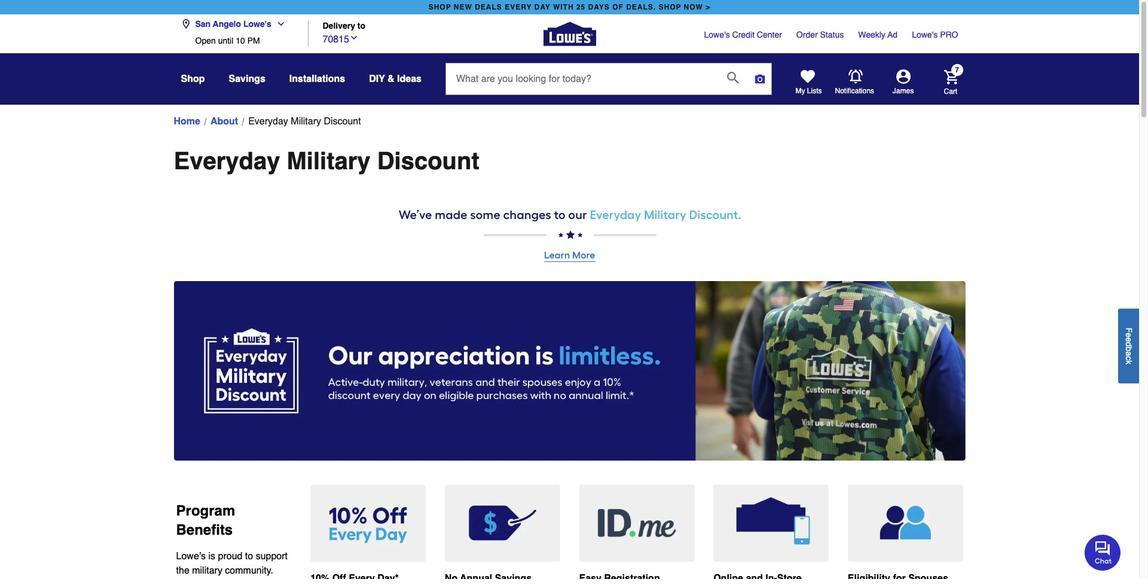 Task type: describe. For each thing, give the bounding box(es) containing it.
savings button
[[229, 68, 266, 90]]

every
[[505, 3, 532, 11]]

order status link
[[797, 29, 844, 41]]

pm
[[248, 36, 260, 45]]

status
[[821, 30, 844, 39]]

weekly
[[859, 30, 886, 39]]

ad
[[888, 30, 898, 39]]

new
[[454, 3, 473, 11]]

with
[[553, 3, 574, 11]]

f
[[1125, 328, 1135, 333]]

support
[[256, 551, 288, 562]]

my lists
[[796, 87, 823, 95]]

0 vertical spatial everyday military discount
[[248, 116, 361, 127]]

san angelo lowe's button
[[181, 12, 291, 36]]

notifications
[[836, 87, 875, 95]]

credit
[[733, 30, 755, 39]]

25
[[577, 3, 586, 11]]

1 e from the top
[[1125, 333, 1135, 337]]

cart
[[945, 87, 958, 95]]

1 horizontal spatial to
[[358, 21, 366, 31]]

70815 button
[[323, 31, 359, 46]]

lowe's is proud to support the military community
[[176, 551, 288, 579]]

is
[[209, 551, 215, 562]]

shop new deals every day with 25 days of deals. shop now > link
[[426, 0, 713, 14]]

benefits
[[176, 522, 233, 538]]

7
[[956, 66, 960, 74]]

savings
[[229, 74, 266, 84]]

0 horizontal spatial discount
[[324, 116, 361, 127]]

now
[[684, 3, 704, 11]]

lowe's home improvement logo image
[[544, 7, 596, 60]]

chevron down image
[[272, 19, 286, 29]]

a dark blue lowe's pagoda icon beside a light blue mobile phone icon. image
[[714, 485, 829, 562]]

my lists link
[[796, 69, 823, 96]]

lowe's for lowe's credit center
[[705, 30, 730, 39]]

we've made changes to our everyday military discount. image
[[174, 193, 966, 262]]

lowe's
[[176, 551, 206, 562]]

>
[[706, 3, 711, 11]]

the i d dot me logo. image
[[580, 485, 695, 562]]

everyday military discount link
[[248, 114, 361, 129]]

70815
[[323, 34, 349, 45]]

open until 10 pm
[[195, 36, 260, 45]]

chevron down image
[[349, 33, 359, 42]]

b
[[1125, 347, 1135, 351]]

san angelo lowe's
[[195, 19, 272, 29]]

1 vertical spatial discount
[[377, 147, 480, 175]]

1 shop from the left
[[429, 3, 452, 11]]

san
[[195, 19, 211, 29]]

shop
[[181, 74, 205, 84]]

2 e from the top
[[1125, 337, 1135, 342]]

installations button
[[290, 68, 345, 90]]

home
[[174, 116, 200, 127]]

1 vertical spatial everyday military discount
[[174, 147, 480, 175]]

order status
[[797, 30, 844, 39]]

search image
[[728, 72, 740, 84]]

program benefits
[[176, 503, 235, 538]]

lowe's pro
[[913, 30, 959, 39]]

ideas
[[397, 74, 422, 84]]

f e e d b a c k button
[[1119, 309, 1140, 383]]

program
[[176, 503, 235, 519]]

the
[[176, 565, 190, 576]]

shop button
[[181, 68, 205, 90]]

shop new deals every day with 25 days of deals. shop now >
[[429, 3, 711, 11]]

a
[[1125, 351, 1135, 356]]

diy & ideas
[[369, 74, 422, 84]]

day
[[535, 3, 551, 11]]



Task type: vqa. For each thing, say whether or not it's contained in the screenshot.
MVPs
no



Task type: locate. For each thing, give the bounding box(es) containing it.
1 vertical spatial military
[[287, 147, 371, 175]]

0 vertical spatial military
[[291, 116, 321, 127]]

dark blue and light blue people icons side by side. image
[[848, 485, 964, 562]]

military inside everyday military discount link
[[291, 116, 321, 127]]

shop left "now" at top
[[659, 3, 682, 11]]

order
[[797, 30, 818, 39]]

camera image
[[755, 73, 767, 85]]

lowe's pro link
[[913, 29, 959, 41]]

1 vertical spatial to
[[245, 551, 253, 562]]

shop
[[429, 3, 452, 11], [659, 3, 682, 11]]

e up d
[[1125, 333, 1135, 337]]

lowe's left credit
[[705, 30, 730, 39]]

lowe's credit center link
[[705, 29, 783, 41]]

everyday military discount down installations
[[248, 116, 361, 127]]

a dark blue price tag icon with a light blue dollar sign. image
[[445, 485, 560, 562]]

0 vertical spatial to
[[358, 21, 366, 31]]

c
[[1125, 356, 1135, 360]]

lowe's inside button
[[243, 19, 272, 29]]

to inside the lowe's is proud to support the military community
[[245, 551, 253, 562]]

lowe's home improvement cart image
[[945, 70, 959, 84]]

1 horizontal spatial lowe's
[[705, 30, 730, 39]]

0 horizontal spatial lowe's
[[243, 19, 272, 29]]

lowe's
[[243, 19, 272, 29], [705, 30, 730, 39], [913, 30, 938, 39]]

delivery to
[[323, 21, 366, 31]]

lowe's up pm
[[243, 19, 272, 29]]

to right proud
[[245, 551, 253, 562]]

james button
[[875, 69, 933, 96]]

about link
[[211, 114, 238, 129]]

to
[[358, 21, 366, 31], [245, 551, 253, 562]]

of
[[613, 3, 624, 11]]

chat invite button image
[[1086, 534, 1122, 571]]

proud
[[218, 551, 243, 562]]

james
[[893, 87, 914, 95]]

1 vertical spatial everyday
[[174, 147, 280, 175]]

center
[[757, 30, 783, 39]]

military
[[192, 565, 223, 576]]

delivery
[[323, 21, 355, 31]]

10 percent off every day. image
[[311, 485, 426, 562]]

e up b
[[1125, 337, 1135, 342]]

lowe's for lowe's pro
[[913, 30, 938, 39]]

everyday military discount
[[248, 116, 361, 127], [174, 147, 480, 175]]

about
[[211, 116, 238, 127]]

1 horizontal spatial discount
[[377, 147, 480, 175]]

military
[[291, 116, 321, 127], [287, 147, 371, 175]]

diy & ideas button
[[369, 68, 422, 90]]

e
[[1125, 333, 1135, 337], [1125, 337, 1135, 342]]

home link
[[174, 114, 200, 129]]

military down installations
[[291, 116, 321, 127]]

lowe's home improvement notification center image
[[849, 69, 863, 84]]

everyday down about link
[[174, 147, 280, 175]]

military down everyday military discount link
[[287, 147, 371, 175]]

deals.
[[627, 3, 657, 11]]

everyday
[[248, 116, 288, 127], [174, 147, 280, 175]]

open
[[195, 36, 216, 45]]

1 horizontal spatial shop
[[659, 3, 682, 11]]

location image
[[181, 19, 191, 29]]

diy
[[369, 74, 385, 84]]

installations
[[290, 74, 345, 84]]

weekly ad link
[[859, 29, 898, 41]]

my
[[796, 87, 806, 95]]

shop left new
[[429, 3, 452, 11]]

&
[[388, 74, 395, 84]]

0 vertical spatial everyday
[[248, 116, 288, 127]]

2 shop from the left
[[659, 3, 682, 11]]

lists
[[808, 87, 823, 95]]

lowe's credit center
[[705, 30, 783, 39]]

2 horizontal spatial lowe's
[[913, 30, 938, 39]]

None search field
[[446, 63, 773, 106]]

0 vertical spatial discount
[[324, 116, 361, 127]]

deals
[[475, 3, 503, 11]]

0 horizontal spatial shop
[[429, 3, 452, 11]]

pro
[[941, 30, 959, 39]]

Search Query text field
[[446, 63, 718, 95]]

lowe's left pro
[[913, 30, 938, 39]]

to up chevron down icon
[[358, 21, 366, 31]]

everyday military discount down everyday military discount link
[[174, 147, 480, 175]]

10
[[236, 36, 245, 45]]

angelo
[[213, 19, 241, 29]]

k
[[1125, 360, 1135, 364]]

lowe's home improvement lists image
[[801, 69, 815, 84]]

everyday right about
[[248, 116, 288, 127]]

d
[[1125, 342, 1135, 347]]

active-duty military, veterans and spouses enjoy a 10 percent discount every day. no annual limit. image
[[174, 281, 966, 461]]

0 horizontal spatial to
[[245, 551, 253, 562]]

until
[[218, 36, 234, 45]]

discount
[[324, 116, 361, 127], [377, 147, 480, 175]]

f e e d b a c k
[[1125, 328, 1135, 364]]

weekly ad
[[859, 30, 898, 39]]

days
[[589, 3, 610, 11]]



